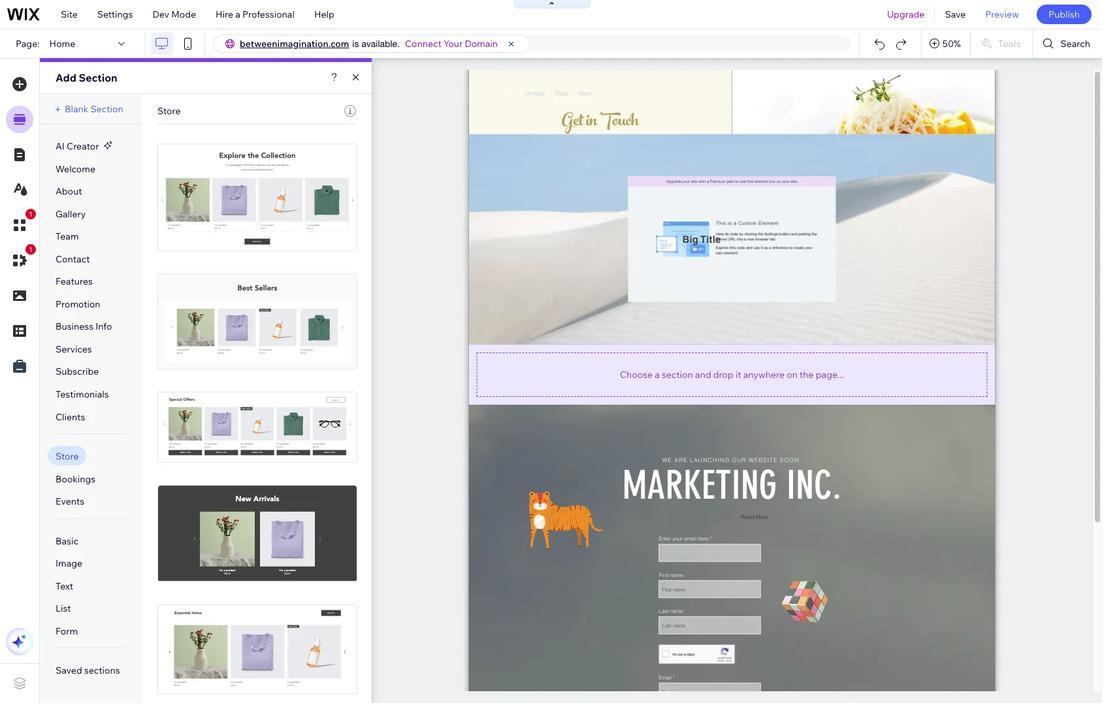Task type: locate. For each thing, give the bounding box(es) containing it.
0 horizontal spatial store
[[56, 451, 79, 463]]

1 horizontal spatial a
[[655, 369, 660, 381]]

drop
[[714, 369, 734, 381]]

connect
[[405, 38, 442, 50]]

bookings
[[56, 474, 96, 485]]

1 vertical spatial a
[[655, 369, 660, 381]]

0 vertical spatial 1 button
[[6, 209, 36, 239]]

2 1 from the top
[[29, 246, 33, 254]]

section right the blank
[[91, 103, 123, 115]]

1 vertical spatial store
[[56, 451, 79, 463]]

1 vertical spatial section
[[91, 103, 123, 115]]

about
[[56, 186, 82, 197]]

0 vertical spatial a
[[235, 8, 240, 20]]

a left section
[[655, 369, 660, 381]]

a
[[235, 8, 240, 20], [655, 369, 660, 381]]

0 vertical spatial section
[[79, 71, 117, 84]]

1 button left 'team'
[[6, 209, 36, 239]]

2 1 button from the top
[[6, 244, 36, 275]]

search button
[[1034, 29, 1103, 58]]

ai
[[56, 141, 65, 152]]

page...
[[816, 369, 844, 381]]

the
[[800, 369, 814, 381]]

1 left contact
[[29, 246, 33, 254]]

welcome
[[56, 163, 95, 175]]

1 left gallery
[[29, 210, 33, 218]]

mode
[[171, 8, 196, 20]]

help
[[314, 8, 334, 20]]

dev
[[153, 8, 169, 20]]

a right hire
[[235, 8, 240, 20]]

hire
[[216, 8, 233, 20]]

domain
[[465, 38, 498, 50]]

1 button left contact
[[6, 244, 36, 275]]

image
[[56, 558, 82, 570]]

info
[[96, 321, 112, 333]]

services
[[56, 344, 92, 356]]

1
[[29, 210, 33, 218], [29, 246, 33, 254]]

0 vertical spatial 1
[[29, 210, 33, 218]]

choose
[[620, 369, 653, 381]]

0 horizontal spatial a
[[235, 8, 240, 20]]

blank
[[65, 103, 88, 115]]

betweenimagination.com
[[240, 38, 349, 50]]

subscribe
[[56, 366, 99, 378]]

1 vertical spatial 1
[[29, 246, 33, 254]]

testimonials
[[56, 389, 109, 401]]

section up blank section
[[79, 71, 117, 84]]

1 horizontal spatial store
[[158, 105, 181, 117]]

on
[[787, 369, 798, 381]]

blank section
[[65, 103, 123, 115]]

add
[[56, 71, 76, 84]]

creator
[[67, 141, 99, 152]]

text
[[56, 581, 73, 593]]

publish
[[1049, 8, 1080, 20]]

saved
[[56, 666, 82, 677]]

is
[[353, 39, 359, 49]]

1 button
[[6, 209, 36, 239], [6, 244, 36, 275]]

section
[[79, 71, 117, 84], [91, 103, 123, 115]]

store
[[158, 105, 181, 117], [56, 451, 79, 463]]

settings
[[97, 8, 133, 20]]

features
[[56, 276, 93, 288]]

1 vertical spatial 1 button
[[6, 244, 36, 275]]



Task type: describe. For each thing, give the bounding box(es) containing it.
choose a section and drop it anywhere on the page...
[[620, 369, 844, 381]]

clients
[[56, 411, 85, 423]]

business
[[56, 321, 94, 333]]

1 1 button from the top
[[6, 209, 36, 239]]

promotion
[[56, 299, 100, 310]]

anywhere
[[744, 369, 785, 381]]

sections
[[84, 666, 120, 677]]

section for blank section
[[91, 103, 123, 115]]

business info
[[56, 321, 112, 333]]

home
[[49, 38, 75, 50]]

50% button
[[922, 29, 971, 58]]

tools button
[[971, 29, 1033, 58]]

gallery
[[56, 208, 86, 220]]

tools
[[999, 38, 1021, 50]]

basic
[[56, 536, 78, 548]]

contact
[[56, 253, 90, 265]]

section
[[662, 369, 693, 381]]

add section
[[56, 71, 117, 84]]

a for professional
[[235, 8, 240, 20]]

saved sections
[[56, 666, 120, 677]]

ai creator
[[56, 141, 99, 152]]

site
[[61, 8, 78, 20]]

professional
[[243, 8, 295, 20]]

upgrade
[[888, 8, 925, 20]]

events
[[56, 496, 84, 508]]

publish button
[[1037, 5, 1092, 24]]

list
[[56, 604, 71, 615]]

dev mode
[[153, 8, 196, 20]]

search
[[1061, 38, 1091, 50]]

available.
[[362, 39, 400, 49]]

your
[[444, 38, 463, 50]]

form
[[56, 626, 78, 638]]

1 1 from the top
[[29, 210, 33, 218]]

it
[[736, 369, 742, 381]]

and
[[695, 369, 712, 381]]

50%
[[943, 38, 961, 50]]

hire a professional
[[216, 8, 295, 20]]

preview button
[[976, 0, 1029, 29]]

section for add section
[[79, 71, 117, 84]]

save
[[945, 8, 966, 20]]

preview
[[986, 8, 1020, 20]]

save button
[[936, 0, 976, 29]]

a for section
[[655, 369, 660, 381]]

team
[[56, 231, 79, 243]]

is available. connect your domain
[[353, 38, 498, 50]]

0 vertical spatial store
[[158, 105, 181, 117]]



Task type: vqa. For each thing, say whether or not it's contained in the screenshot.
& on the left top of page
no



